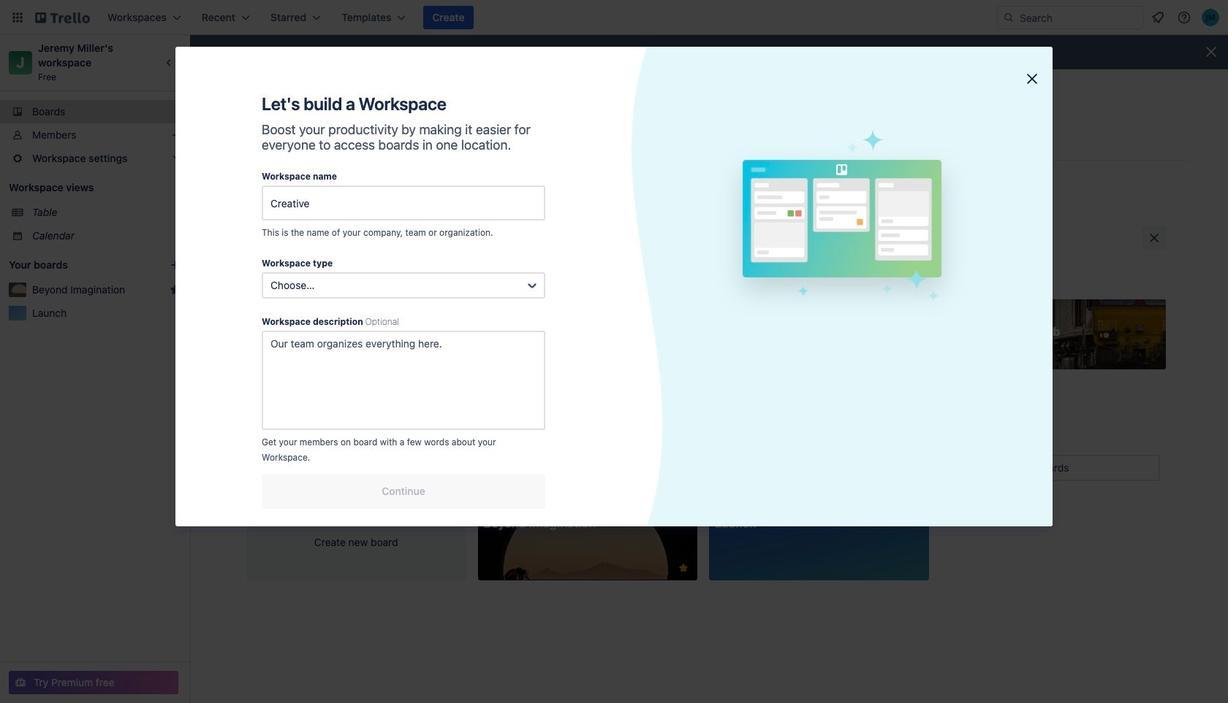 Task type: describe. For each thing, give the bounding box(es) containing it.
Search field
[[1015, 7, 1143, 29]]

search image
[[1003, 12, 1015, 23]]

Taco's Co. text field
[[262, 186, 545, 221]]

primary element
[[0, 0, 1228, 35]]



Task type: vqa. For each thing, say whether or not it's contained in the screenshot.
in
no



Task type: locate. For each thing, give the bounding box(es) containing it.
jeremy miller (jeremymiller198) image
[[1202, 9, 1219, 26]]

starred icon image
[[170, 284, 181, 296]]

Search boards text field
[[977, 455, 1160, 482]]

0 notifications image
[[1149, 9, 1167, 26]]

workspace navigation collapse icon image
[[159, 53, 180, 73]]

add board image
[[170, 260, 181, 271]]

your boards with 2 items element
[[9, 257, 148, 274]]

open information menu image
[[1177, 10, 1192, 25]]

Our team organizes everything here. text field
[[262, 331, 545, 431]]



